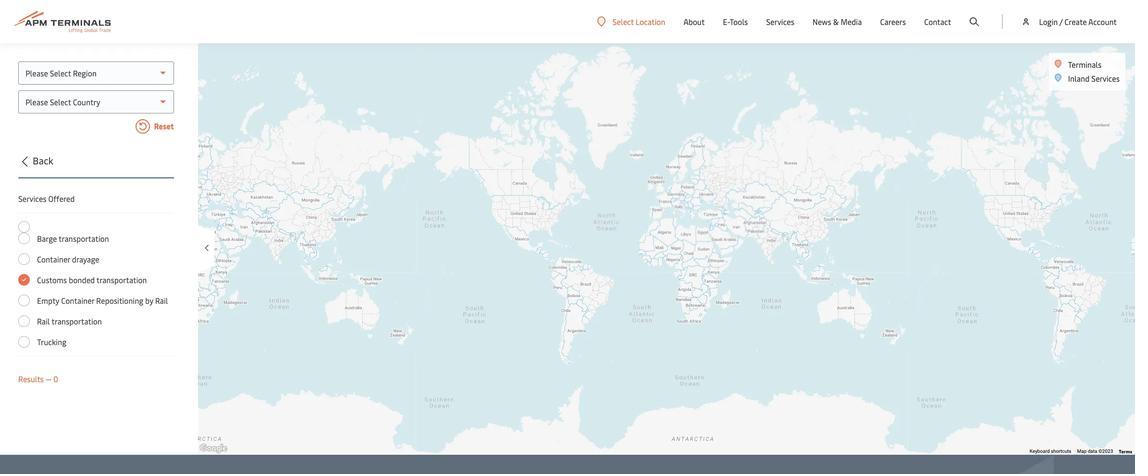 Task type: locate. For each thing, give the bounding box(es) containing it.
0 horizontal spatial services
[[18, 193, 47, 204]]

location
[[636, 16, 666, 27]]

careers
[[881, 16, 907, 27]]

Empty Container Repositioning by Rail radio
[[18, 295, 30, 306]]

Trucking radio
[[18, 336, 30, 348]]

services for services
[[767, 16, 795, 27]]

transportation for rail transportation
[[52, 316, 102, 327]]

0 vertical spatial container
[[37, 254, 70, 265]]

reset button
[[18, 119, 174, 136]]

repositioning
[[96, 295, 143, 306]]

reset
[[152, 121, 174, 131]]

results — 0
[[18, 374, 58, 384]]

transportation up the trucking
[[52, 316, 102, 327]]

inland services
[[1069, 73, 1121, 84]]

e-tools
[[724, 16, 748, 27]]

2 horizontal spatial services
[[1092, 73, 1121, 84]]

offered
[[48, 193, 75, 204]]

services offered
[[18, 193, 75, 204]]

terms link
[[1120, 448, 1133, 455]]

services left offered
[[18, 193, 47, 204]]

services down terminals at the top of page
[[1092, 73, 1121, 84]]

careers button
[[881, 0, 907, 43]]

transportation
[[59, 233, 109, 244], [97, 275, 147, 285], [52, 316, 102, 327]]

media
[[841, 16, 863, 27]]

2 vertical spatial services
[[18, 193, 47, 204]]

container down bonded
[[61, 295, 94, 306]]

services right tools
[[767, 16, 795, 27]]

select
[[613, 16, 634, 27]]

container drayage
[[37, 254, 99, 265]]

news & media button
[[813, 0, 863, 43]]

terminals
[[1069, 59, 1102, 70]]

trucking
[[37, 337, 66, 347]]

services
[[767, 16, 795, 27], [1092, 73, 1121, 84], [18, 193, 47, 204]]

account
[[1089, 16, 1118, 27]]

barge
[[37, 233, 57, 244]]

login
[[1040, 16, 1059, 27]]

transportation up the drayage in the bottom left of the page
[[59, 233, 109, 244]]

tools
[[730, 16, 748, 27]]

None radio
[[18, 221, 30, 233]]

contact
[[925, 16, 952, 27]]

back button
[[15, 153, 174, 179]]

map data ©2023
[[1078, 449, 1114, 454]]

rail right by
[[155, 295, 168, 306]]

barge transportation
[[37, 233, 109, 244]]

©2023
[[1099, 449, 1114, 454]]

by
[[145, 295, 153, 306]]

1 vertical spatial rail
[[37, 316, 50, 327]]

rail
[[155, 295, 168, 306], [37, 316, 50, 327]]

transportation up repositioning on the left bottom of the page
[[97, 275, 147, 285]]

0 vertical spatial services
[[767, 16, 795, 27]]

keyboard
[[1030, 449, 1051, 454]]

rail right rail transportation radio
[[37, 316, 50, 327]]

container
[[37, 254, 70, 265], [61, 295, 94, 306]]

Barge transportation radio
[[18, 233, 30, 244]]

—
[[46, 374, 52, 384]]

2 vertical spatial transportation
[[52, 316, 102, 327]]

0 vertical spatial transportation
[[59, 233, 109, 244]]

0 vertical spatial rail
[[155, 295, 168, 306]]

select location button
[[598, 16, 666, 27]]

0
[[53, 374, 58, 384]]

news & media
[[813, 16, 863, 27]]

data
[[1089, 449, 1098, 454]]

1 vertical spatial container
[[61, 295, 94, 306]]

container up customs
[[37, 254, 70, 265]]

create
[[1065, 16, 1088, 27]]

empty container repositioning by rail
[[37, 295, 168, 306]]

inland
[[1069, 73, 1090, 84]]

login / create account link
[[1022, 0, 1118, 43]]

1 horizontal spatial services
[[767, 16, 795, 27]]



Task type: vqa. For each thing, say whether or not it's contained in the screenshot.
Careers on the right top of page
yes



Task type: describe. For each thing, give the bounding box(es) containing it.
map region
[[170, 26, 1136, 474]]

Customs bonded transportation radio
[[18, 274, 30, 286]]

login / create account
[[1040, 16, 1118, 27]]

&
[[834, 16, 839, 27]]

Rail transportation radio
[[18, 316, 30, 327]]

1 vertical spatial services
[[1092, 73, 1121, 84]]

terms
[[1120, 448, 1133, 455]]

keyboard shortcuts
[[1030, 449, 1072, 454]]

contact button
[[925, 0, 952, 43]]

map
[[1078, 449, 1087, 454]]

transportation for barge transportation
[[59, 233, 109, 244]]

news
[[813, 16, 832, 27]]

back
[[33, 154, 53, 167]]

shortcuts
[[1052, 449, 1072, 454]]

rail transportation
[[37, 316, 102, 327]]

Container drayage radio
[[18, 254, 30, 265]]

drayage
[[72, 254, 99, 265]]

1 horizontal spatial rail
[[155, 295, 168, 306]]

about
[[684, 16, 705, 27]]

1 vertical spatial transportation
[[97, 275, 147, 285]]

empty
[[37, 295, 59, 306]]

/
[[1060, 16, 1064, 27]]

keyboard shortcuts button
[[1030, 448, 1072, 455]]

e-tools button
[[724, 0, 748, 43]]

about button
[[684, 0, 705, 43]]

customs
[[37, 275, 67, 285]]

e-
[[724, 16, 730, 27]]

0 horizontal spatial rail
[[37, 316, 50, 327]]

bonded
[[69, 275, 95, 285]]

results
[[18, 374, 44, 384]]

services for services offered
[[18, 193, 47, 204]]

services button
[[767, 0, 795, 43]]

select location
[[613, 16, 666, 27]]

customs bonded transportation
[[37, 275, 147, 285]]

google image
[[198, 443, 230, 455]]



